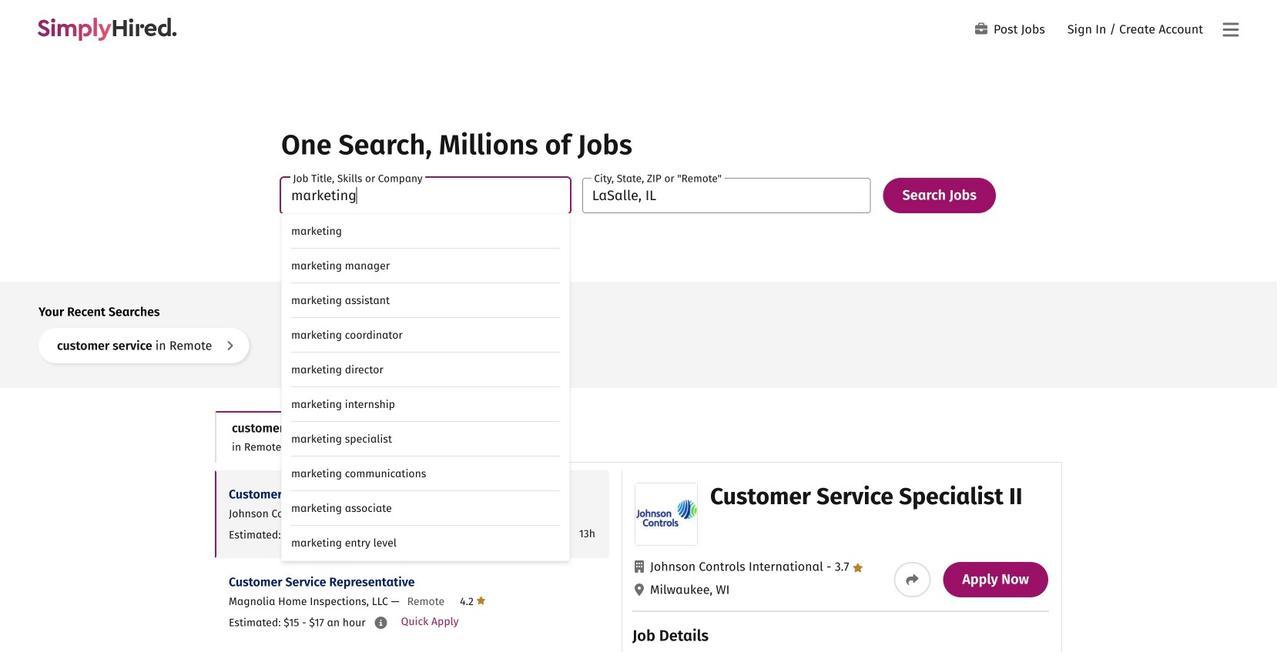 Task type: vqa. For each thing, say whether or not it's contained in the screenshot.
fourth option from the top of the page
yes



Task type: describe. For each thing, give the bounding box(es) containing it.
star image
[[853, 563, 863, 573]]

job salary disclaimer image
[[375, 617, 387, 629]]

main menu image
[[1223, 21, 1239, 39]]

3.7 out of 5 stars element
[[823, 560, 863, 574]]

location dot image
[[635, 584, 644, 596]]

company logo for johnson controls international image
[[635, 484, 697, 545]]

3 option from the top
[[282, 283, 569, 318]]

1 option from the top
[[282, 214, 569, 249]]

angle right image
[[226, 339, 234, 352]]

simplyhired logo image
[[37, 18, 177, 41]]

building image
[[635, 561, 644, 573]]

2 option from the top
[[282, 249, 569, 283]]

7 option from the top
[[282, 422, 569, 457]]



Task type: locate. For each thing, give the bounding box(es) containing it.
None field
[[281, 178, 570, 562], [582, 178, 871, 213], [281, 178, 570, 562], [582, 178, 871, 213]]

option
[[282, 214, 569, 249], [282, 249, 569, 283], [282, 283, 569, 318], [282, 318, 569, 353], [282, 353, 569, 387], [282, 387, 569, 422], [282, 422, 569, 457], [282, 457, 569, 491], [282, 491, 569, 526], [282, 526, 569, 561]]

star image
[[477, 594, 486, 607]]

share this job image
[[906, 574, 918, 586]]

customer service specialist ii element
[[622, 471, 1061, 652]]

9 option from the top
[[282, 491, 569, 526]]

briefcase image
[[975, 23, 987, 35]]

8 option from the top
[[282, 457, 569, 491]]

4 option from the top
[[282, 318, 569, 353]]

5 option from the top
[[282, 353, 569, 387]]

list box
[[281, 213, 570, 562]]

None text field
[[281, 178, 570, 213], [582, 178, 871, 213], [281, 178, 570, 213], [582, 178, 871, 213]]

6 option from the top
[[282, 387, 569, 422]]

4.2 out of 5 stars element
[[460, 594, 486, 608]]

10 option from the top
[[282, 526, 569, 561]]

list
[[215, 471, 609, 652]]



